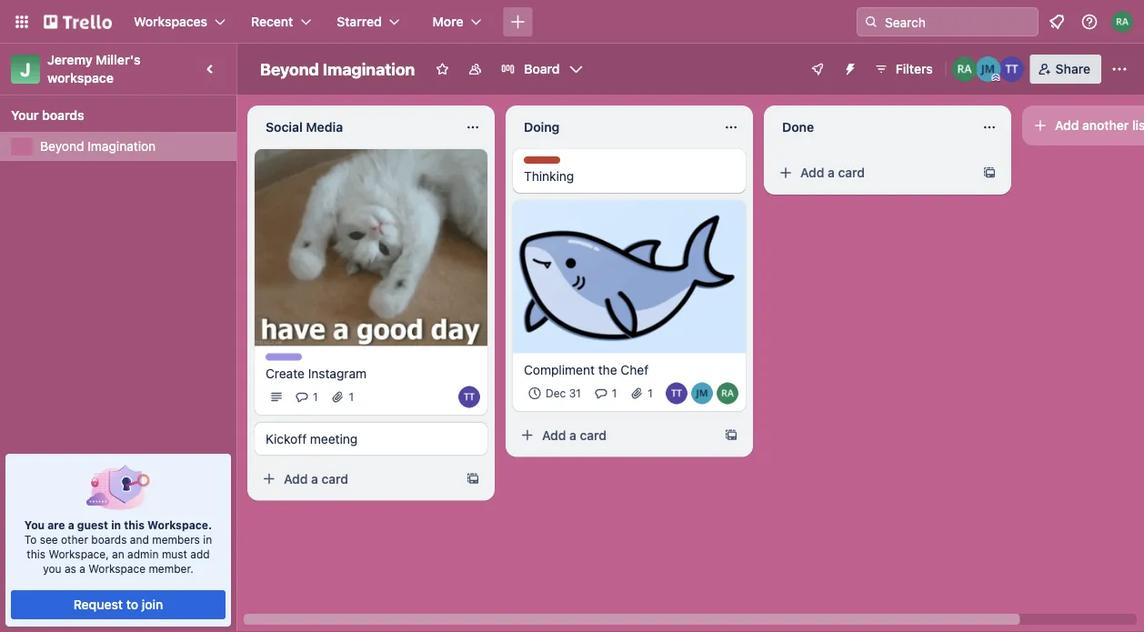 Task type: locate. For each thing, give the bounding box(es) containing it.
0 horizontal spatial card
[[322, 471, 348, 486]]

1 horizontal spatial add a card
[[542, 428, 607, 443]]

1
[[612, 387, 617, 400], [648, 387, 653, 400], [313, 391, 318, 403], [349, 391, 354, 403]]

add left another
[[1055, 118, 1079, 133]]

add down dec 31 checkbox
[[542, 428, 566, 443]]

2 vertical spatial add a card button
[[255, 464, 459, 493]]

1 vertical spatial in
[[203, 533, 212, 546]]

meeting
[[310, 431, 358, 446]]

this
[[124, 519, 145, 531], [27, 548, 46, 560]]

starred
[[337, 14, 382, 29]]

more
[[433, 14, 464, 29]]

the
[[598, 362, 617, 377]]

1 down instagram
[[349, 391, 354, 403]]

thinking
[[524, 169, 574, 184]]

2 vertical spatial add a card
[[284, 471, 348, 486]]

as
[[65, 562, 76, 575]]

Dec 31 checkbox
[[524, 383, 587, 405]]

beyond down 'your boards'
[[40, 139, 84, 154]]

a right are
[[68, 519, 74, 531]]

a down kickoff meeting
[[311, 471, 318, 486]]

recent
[[251, 14, 293, 29]]

request
[[73, 597, 123, 612]]

jeremy miller (jeremymiller198) image
[[976, 56, 1001, 82]]

0 horizontal spatial beyond imagination
[[40, 139, 156, 154]]

2 horizontal spatial create from template… image
[[983, 166, 997, 180]]

1 vertical spatial add a card
[[542, 428, 607, 443]]

add a card button down 31 at bottom
[[513, 421, 717, 450]]

board button
[[493, 55, 591, 84]]

0 vertical spatial create from template… image
[[983, 166, 997, 180]]

in
[[111, 519, 121, 531], [203, 533, 212, 546]]

beyond imagination link
[[40, 137, 226, 156]]

1 vertical spatial boards
[[91, 533, 127, 546]]

0 vertical spatial ruby anderson (rubyanderson7) image
[[952, 56, 978, 82]]

add a card button down done text box on the top of the page
[[771, 158, 975, 187]]

1 horizontal spatial imagination
[[323, 59, 415, 79]]

filters button
[[869, 55, 939, 84]]

workspace navigation collapse icon image
[[198, 56, 224, 82]]

boards up an
[[91, 533, 127, 546]]

1 horizontal spatial beyond imagination
[[260, 59, 415, 79]]

j
[[20, 58, 31, 80]]

0 vertical spatial boards
[[42, 108, 84, 123]]

beyond
[[260, 59, 319, 79], [40, 139, 84, 154]]

member.
[[149, 562, 194, 575]]

add a card down 31 at bottom
[[542, 428, 607, 443]]

terry turtle (terryturtle) image
[[1000, 56, 1025, 82]]

terry turtle (terryturtle) image left jeremy miller (jeremymiller198) icon
[[666, 383, 688, 405]]

0 horizontal spatial ruby anderson (rubyanderson7) image
[[717, 383, 739, 405]]

add another lis button
[[1023, 106, 1145, 146]]

a down 31 at bottom
[[570, 428, 577, 443]]

0 horizontal spatial beyond
[[40, 139, 84, 154]]

2 vertical spatial card
[[322, 471, 348, 486]]

search image
[[864, 15, 879, 29]]

create board or workspace image
[[509, 13, 527, 31]]

terry turtle (terryturtle) image left dec 31 checkbox
[[459, 386, 480, 408]]

card down meeting
[[322, 471, 348, 486]]

thoughts thinking
[[524, 157, 574, 184]]

this up and
[[124, 519, 145, 531]]

dec 31
[[546, 387, 581, 400]]

card down done text box on the top of the page
[[838, 165, 865, 180]]

doing
[[524, 120, 560, 135]]

0 horizontal spatial add a card
[[284, 471, 348, 486]]

your boards
[[11, 108, 84, 123]]

and
[[130, 533, 149, 546]]

ruby anderson (rubyanderson7) image right jeremy miller (jeremymiller198) icon
[[717, 383, 739, 405]]

1 vertical spatial imagination
[[88, 139, 156, 154]]

boards
[[42, 108, 84, 123], [91, 533, 127, 546]]

this member is an admin of this board. image
[[992, 74, 1000, 82]]

add another lis
[[1055, 118, 1145, 133]]

to
[[24, 533, 37, 546]]

dec
[[546, 387, 566, 400]]

terry turtle (terryturtle) image
[[666, 383, 688, 405], [459, 386, 480, 408]]

card
[[838, 165, 865, 180], [580, 428, 607, 443], [322, 471, 348, 486]]

0 vertical spatial imagination
[[323, 59, 415, 79]]

workspace
[[47, 71, 114, 86]]

add
[[190, 548, 210, 560]]

social media
[[266, 120, 343, 135]]

guest
[[77, 519, 108, 531]]

social
[[266, 120, 303, 135]]

jeremy miller's workspace
[[47, 52, 144, 86]]

beyond inside text box
[[260, 59, 319, 79]]

2 vertical spatial create from template… image
[[466, 472, 480, 486]]

add a card button
[[771, 158, 975, 187], [513, 421, 717, 450], [255, 464, 459, 493]]

add a card button down kickoff meeting link
[[255, 464, 459, 493]]

share button
[[1030, 55, 1102, 84]]

0 horizontal spatial boards
[[42, 108, 84, 123]]

1 vertical spatial this
[[27, 548, 46, 560]]

add
[[1055, 118, 1079, 133], [801, 165, 825, 180], [542, 428, 566, 443], [284, 471, 308, 486]]

workspace.
[[147, 519, 212, 531]]

card down 31 at bottom
[[580, 428, 607, 443]]

beyond imagination down your boards with 1 items element
[[40, 139, 156, 154]]

workspace
[[88, 562, 146, 575]]

ruby anderson (rubyanderson7) image left this member is an admin of this board. image in the top right of the page
[[952, 56, 978, 82]]

add down kickoff on the bottom left
[[284, 471, 308, 486]]

create from template… image
[[983, 166, 997, 180], [724, 428, 739, 443], [466, 472, 480, 486]]

to
[[126, 597, 138, 612]]

create from template… image for doing
[[724, 428, 739, 443]]

ruby anderson (rubyanderson7) image
[[952, 56, 978, 82], [717, 383, 739, 405]]

0 horizontal spatial create from template… image
[[466, 472, 480, 486]]

0 vertical spatial in
[[111, 519, 121, 531]]

boards right your on the top left of the page
[[42, 108, 84, 123]]

done
[[782, 120, 814, 135]]

2 horizontal spatial add a card
[[801, 165, 865, 180]]

members
[[152, 533, 200, 546]]

1 vertical spatial beyond
[[40, 139, 84, 154]]

add down the done
[[801, 165, 825, 180]]

add for social media
[[284, 471, 308, 486]]

0 horizontal spatial this
[[27, 548, 46, 560]]

are
[[48, 519, 65, 531]]

0 horizontal spatial imagination
[[88, 139, 156, 154]]

0 vertical spatial add a card
[[801, 165, 865, 180]]

create instagram
[[266, 366, 367, 381]]

add a card
[[801, 165, 865, 180], [542, 428, 607, 443], [284, 471, 348, 486]]

2 horizontal spatial add a card button
[[771, 158, 975, 187]]

imagination down your boards with 1 items element
[[88, 139, 156, 154]]

in right guest
[[111, 519, 121, 531]]

1 vertical spatial card
[[580, 428, 607, 443]]

create
[[266, 366, 305, 381]]

beyond imagination down starred
[[260, 59, 415, 79]]

this down to
[[27, 548, 46, 560]]

workspaces
[[134, 14, 207, 29]]

add a card down the done
[[801, 165, 865, 180]]

1 vertical spatial create from template… image
[[724, 428, 739, 443]]

1 horizontal spatial this
[[124, 519, 145, 531]]

1 horizontal spatial boards
[[91, 533, 127, 546]]

in up the add
[[203, 533, 212, 546]]

filters
[[896, 61, 933, 76]]

1 vertical spatial add a card button
[[513, 421, 717, 450]]

1 down chef on the right
[[648, 387, 653, 400]]

add a card for social media
[[284, 471, 348, 486]]

Done text field
[[771, 113, 972, 142]]

share
[[1056, 61, 1091, 76]]

card for done
[[838, 165, 865, 180]]

compliment
[[524, 362, 595, 377]]

beyond down recent popup button
[[260, 59, 319, 79]]

1 horizontal spatial add a card button
[[513, 421, 717, 450]]

0 horizontal spatial add a card button
[[255, 464, 459, 493]]

1 horizontal spatial create from template… image
[[724, 428, 739, 443]]

imagination
[[323, 59, 415, 79], [88, 139, 156, 154]]

add a card for doing
[[542, 428, 607, 443]]

kickoff meeting link
[[266, 430, 477, 448]]

a down done text box on the top of the page
[[828, 165, 835, 180]]

1 horizontal spatial card
[[580, 428, 607, 443]]

0 vertical spatial card
[[838, 165, 865, 180]]

0 vertical spatial beyond
[[260, 59, 319, 79]]

0 horizontal spatial in
[[111, 519, 121, 531]]

1 horizontal spatial beyond
[[260, 59, 319, 79]]

1 horizontal spatial ruby anderson (rubyanderson7) image
[[952, 56, 978, 82]]

0 vertical spatial add a card button
[[771, 158, 975, 187]]

2 horizontal spatial card
[[838, 165, 865, 180]]

add a card down kickoff meeting
[[284, 471, 348, 486]]

add for done
[[801, 165, 825, 180]]

starred button
[[326, 7, 411, 36]]

imagination down the starred "popup button"
[[323, 59, 415, 79]]

board
[[524, 61, 560, 76]]

a
[[828, 165, 835, 180], [570, 428, 577, 443], [311, 471, 318, 486], [68, 519, 74, 531], [79, 562, 85, 575]]

beyond imagination
[[260, 59, 415, 79], [40, 139, 156, 154]]

boards inside you are a guest in this workspace. to see other boards and members in this workspace, an admin must add you as a workspace member.
[[91, 533, 127, 546]]

0 vertical spatial beyond imagination
[[260, 59, 415, 79]]



Task type: describe. For each thing, give the bounding box(es) containing it.
instagram
[[308, 366, 367, 381]]

your boards with 1 items element
[[11, 105, 217, 126]]

request to join
[[73, 597, 163, 612]]

another
[[1083, 118, 1129, 133]]

chef
[[621, 362, 649, 377]]

create instagram link
[[266, 364, 477, 382]]

open information menu image
[[1081, 13, 1099, 31]]

workspace,
[[49, 548, 109, 560]]

1 down create instagram at bottom
[[313, 391, 318, 403]]

more button
[[422, 7, 493, 36]]

Search field
[[879, 8, 1038, 35]]

card for social media
[[322, 471, 348, 486]]

recent button
[[240, 7, 322, 36]]

thoughts
[[524, 157, 574, 170]]

show menu image
[[1111, 60, 1129, 78]]

workspaces button
[[123, 7, 237, 36]]

color: purple, title: none image
[[266, 353, 302, 361]]

you
[[43, 562, 62, 575]]

add for doing
[[542, 428, 566, 443]]

add a card button for social media
[[255, 464, 459, 493]]

see
[[40, 533, 58, 546]]

imagination inside text box
[[323, 59, 415, 79]]

add a card button for done
[[771, 158, 975, 187]]

31
[[569, 387, 581, 400]]

compliment the chef
[[524, 362, 649, 377]]

admin
[[127, 548, 159, 560]]

thinking link
[[524, 167, 735, 186]]

1 vertical spatial beyond imagination
[[40, 139, 156, 154]]

0 horizontal spatial terry turtle (terryturtle) image
[[459, 386, 480, 408]]

back to home image
[[44, 7, 112, 36]]

automation image
[[836, 55, 861, 80]]

1 horizontal spatial terry turtle (terryturtle) image
[[666, 383, 688, 405]]

a for social media
[[311, 471, 318, 486]]

jeremy
[[47, 52, 93, 67]]

Board name text field
[[251, 55, 424, 84]]

add a card for done
[[801, 165, 865, 180]]

power ups image
[[810, 62, 825, 76]]

a for done
[[828, 165, 835, 180]]

Social Media text field
[[255, 113, 455, 142]]

1 vertical spatial ruby anderson (rubyanderson7) image
[[717, 383, 739, 405]]

create from template… image for done
[[983, 166, 997, 180]]

a right as
[[79, 562, 85, 575]]

0 notifications image
[[1046, 11, 1068, 33]]

1 horizontal spatial in
[[203, 533, 212, 546]]

kickoff
[[266, 431, 307, 446]]

request to join button
[[11, 590, 225, 620]]

create from template… image for social media
[[466, 472, 480, 486]]

star or unstar board image
[[435, 62, 450, 76]]

other
[[61, 533, 88, 546]]

card for doing
[[580, 428, 607, 443]]

join
[[142, 597, 163, 612]]

0 vertical spatial this
[[124, 519, 145, 531]]

jeremy miller (jeremymiller198) image
[[691, 383, 713, 405]]

lis
[[1133, 118, 1145, 133]]

add a card button for doing
[[513, 421, 717, 450]]

compliment the chef link
[[524, 361, 735, 379]]

1 down "the"
[[612, 387, 617, 400]]

color: bold red, title: "thoughts" element
[[524, 156, 574, 170]]

your
[[11, 108, 39, 123]]

beyond imagination inside text box
[[260, 59, 415, 79]]

you
[[24, 519, 45, 531]]

a for doing
[[570, 428, 577, 443]]

primary element
[[0, 0, 1145, 44]]

miller's
[[96, 52, 141, 67]]

ruby anderson (rubyanderson7) image
[[1112, 11, 1134, 33]]

must
[[162, 548, 187, 560]]

Doing text field
[[513, 113, 713, 142]]

workspace visible image
[[468, 62, 483, 76]]

kickoff meeting
[[266, 431, 358, 446]]

media
[[306, 120, 343, 135]]

you are a guest in this workspace. to see other boards and members in this workspace, an admin must add you as a workspace member.
[[24, 519, 212, 575]]

an
[[112, 548, 124, 560]]



Task type: vqa. For each thing, say whether or not it's contained in the screenshot.
'1'
yes



